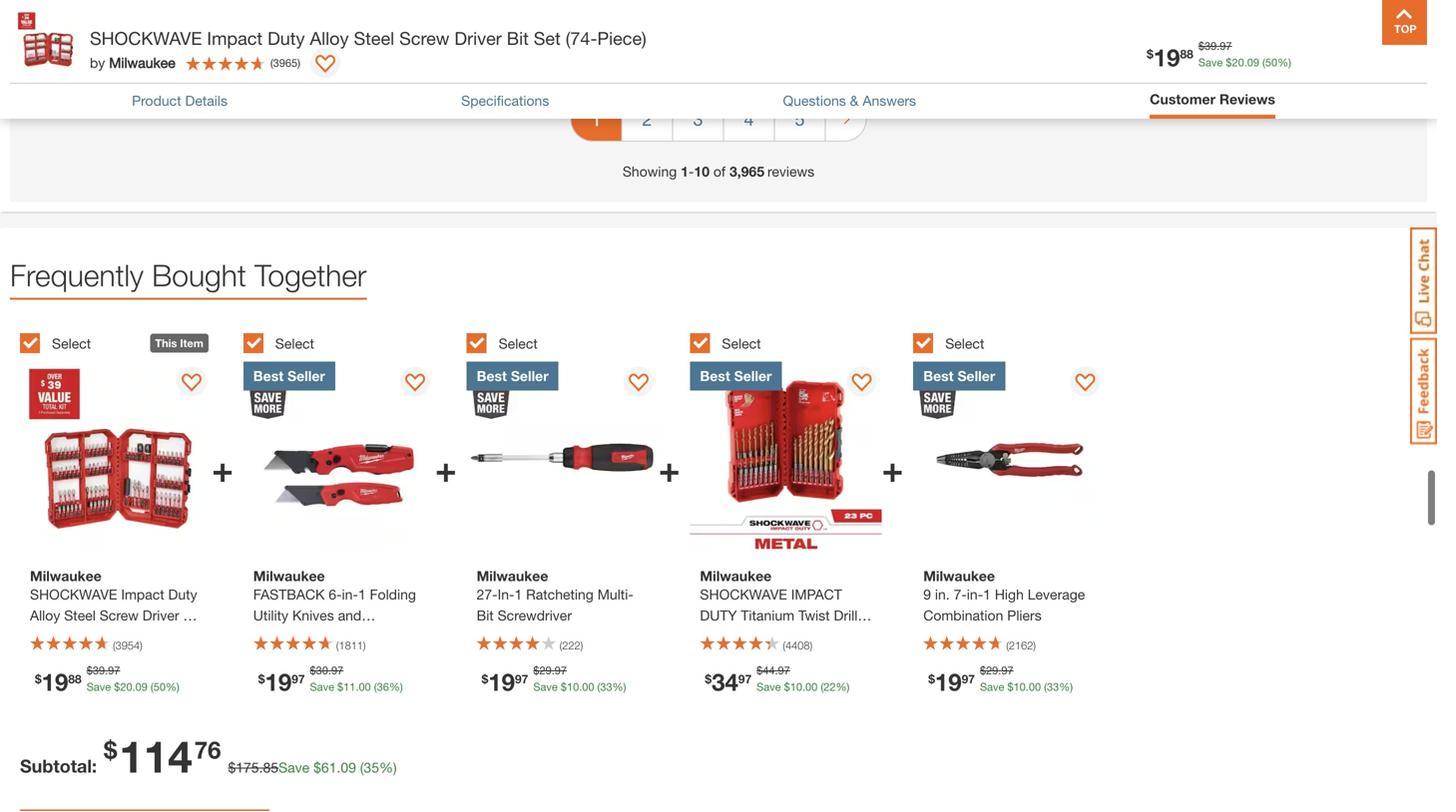 Task type: locate. For each thing, give the bounding box(es) containing it.
milwaukee up the in-
[[477, 568, 548, 584]]

product details button
[[132, 90, 228, 111], [132, 90, 228, 111]]

0 vertical spatial 88
[[1180, 47, 1193, 61]]

milwaukee for milwaukee fastback 6-in-1 folding utility knives and fastback compact folding utility knife with general purpose blades (2-pack)
[[253, 568, 325, 584]]

leverage
[[1028, 586, 1085, 603]]

1 vertical spatial 39
[[93, 664, 105, 677]]

1 seller from the left
[[287, 368, 325, 384]]

0 vertical spatial shockwave
[[90, 27, 202, 49]]

milwaukee up knives
[[253, 568, 325, 584]]

2 horizontal spatial bit
[[700, 628, 717, 645]]

0 horizontal spatial 20
[[120, 681, 132, 694]]

4 best from the left
[[923, 368, 954, 384]]

29 for screwdriver
[[539, 664, 552, 677]]

) for milwaukee fastback 6-in-1 folding utility knives and fastback compact folding utility knife with general purpose blades (2-pack)
[[363, 639, 366, 652]]

display image inside "2 / 5" group
[[405, 374, 425, 394]]

save left 61
[[279, 760, 310, 776]]

bought
[[152, 257, 246, 293]]

1 horizontal spatial in-
[[967, 586, 983, 603]]

best seller for milwaukee shockwave impact duty titanium twist drill bit set (23-piece)
[[700, 368, 772, 384]]

19 up "customer"
[[1153, 43, 1180, 71]]

piece) for (74-
[[597, 27, 646, 49]]

) for milwaukee 27-in-1 ratcheting multi- bit screwdriver
[[580, 639, 583, 652]]

1 / 5 group
[[20, 322, 233, 725]]

milwaukee inside milwaukee 9 in. 7-in-1 high leverage combination pliers
[[923, 568, 995, 584]]

$ 19 88 $ 39 . 97 save $ 20 . 09 ( 50 %) up customer reviews
[[1147, 39, 1291, 71]]

1 up and
[[358, 586, 366, 603]]

00 down ( 222 )
[[582, 681, 594, 694]]

2 best from the left
[[477, 368, 507, 384]]

10 inside "3 / 5" group
[[567, 681, 579, 694]]

specifications button
[[461, 90, 549, 111], [461, 90, 549, 111]]

97 right 44
[[778, 664, 790, 677]]

3 select from the left
[[499, 335, 538, 352]]

29 inside 5 / 5 group
[[986, 664, 998, 677]]

impact
[[791, 586, 842, 603]]

report
[[1339, 33, 1375, 47]]

save up customer reviews
[[1198, 56, 1223, 69]]

2 vertical spatial bit
[[700, 628, 717, 645]]

milwaukee inside the milwaukee fastback 6-in-1 folding utility knives and fastback compact folding utility knife with general purpose blades (2-pack)
[[253, 568, 325, 584]]

7-
[[954, 586, 967, 603]]

) down 'pliers' at the right of the page
[[1033, 639, 1036, 652]]

0 vertical spatial utility
[[253, 607, 288, 624]]

1 select from the left
[[52, 335, 91, 352]]

2 display image from the left
[[405, 374, 425, 394]]

2 horizontal spatial display image
[[852, 374, 872, 394]]

feedback link image
[[1410, 337, 1437, 445]]

33 for 9 in. 7-in-1 high leverage combination pliers
[[1047, 681, 1059, 694]]

best seller
[[253, 368, 325, 384], [477, 368, 549, 384], [700, 368, 772, 384], [923, 368, 995, 384]]

19 down combination
[[935, 668, 962, 696]]

0 horizontal spatial 29
[[539, 664, 552, 677]]

2 horizontal spatial 09
[[1247, 56, 1259, 69]]

33
[[600, 681, 612, 694], [1047, 681, 1059, 694]]

27-in-1 ratcheting multi-bit screwdriver image
[[467, 362, 658, 553]]

best seller for milwaukee 9 in. 7-in-1 high leverage combination pliers
[[923, 368, 995, 384]]

bit inside milwaukee shockwave impact duty titanium twist drill bit set (23-piece)
[[700, 628, 717, 645]]

milwaukee shockwave impact duty titanium twist drill bit set (23-piece)
[[700, 568, 858, 645]]

display image inside '1 / 5' group
[[182, 374, 202, 394]]

best
[[253, 368, 284, 384], [477, 368, 507, 384], [700, 368, 730, 384], [923, 368, 954, 384]]

impact
[[207, 27, 263, 49]]

0 horizontal spatial $ 19 88 $ 39 . 97 save $ 20 . 09 ( 50 %)
[[35, 664, 180, 696]]

piece) up 2
[[597, 27, 646, 49]]

screw
[[399, 27, 450, 49]]

20
[[1232, 56, 1244, 69], [120, 681, 132, 694]]

select inside "2 / 5" group
[[275, 335, 314, 352]]

1 horizontal spatial piece)
[[770, 628, 809, 645]]

33 inside "3 / 5" group
[[600, 681, 612, 694]]

1 33 from the left
[[600, 681, 612, 694]]

high
[[995, 586, 1024, 603]]

seller inside 4 / 5 group
[[734, 368, 772, 384]]

display image for milwaukee 27-in-1 ratcheting multi- bit screwdriver
[[629, 374, 648, 394]]

0 vertical spatial 20
[[1232, 56, 1244, 69]]

19 left "30"
[[265, 668, 292, 696]]

$ 19 97 $ 29 . 97 save $ 10 . 00 ( 33 %) inside "3 / 5" group
[[482, 664, 626, 696]]

save down "30"
[[310, 681, 334, 694]]

1 left high
[[983, 586, 991, 603]]

select inside '1 / 5' group
[[52, 335, 91, 352]]

$ 19 88 $ 39 . 97 save $ 20 . 09 ( 50 %) up 114
[[35, 664, 180, 696]]

10
[[694, 163, 710, 180], [567, 681, 579, 694], [790, 681, 802, 694], [1014, 681, 1026, 694]]

) down duty on the left top of page
[[298, 56, 300, 69]]

+ for milwaukee fastback 6-in-1 folding utility knives and fastback compact folding utility knife with general purpose blades (2-pack)
[[435, 447, 457, 490]]

$ 19 88 $ 39 . 97 save $ 20 . 09 ( 50 %)
[[1147, 39, 1291, 71], [35, 664, 180, 696]]

1 vertical spatial 88
[[68, 672, 82, 686]]

piece) for (23-
[[770, 628, 809, 645]]

set inside milwaukee shockwave impact duty titanium twist drill bit set (23-piece)
[[721, 628, 742, 645]]

(
[[1262, 56, 1265, 69], [270, 56, 273, 69], [336, 639, 339, 652], [559, 639, 562, 652], [783, 639, 785, 652], [1006, 639, 1009, 652], [151, 681, 153, 694], [374, 681, 377, 694], [597, 681, 600, 694], [821, 681, 824, 694], [1044, 681, 1047, 694], [360, 760, 364, 776]]

4 00 from the left
[[1029, 681, 1041, 694]]

duty
[[268, 27, 305, 49]]

compact
[[329, 628, 386, 645]]

88 up "customer"
[[1180, 47, 1193, 61]]

5 select from the left
[[945, 335, 984, 352]]

97 left 44
[[738, 672, 752, 686]]

2 select from the left
[[275, 335, 314, 352]]

) inside "3 / 5" group
[[580, 639, 583, 652]]

1 left of at top
[[681, 163, 689, 180]]

09 right 61
[[341, 760, 356, 776]]

seller inside "3 / 5" group
[[511, 368, 549, 384]]

0 horizontal spatial 88
[[68, 672, 82, 686]]

( 222 )
[[559, 639, 583, 652]]

19 inside the $ 19 97 $ 30 . 97 save $ 11 . 00 ( 36 %)
[[265, 668, 292, 696]]

3
[[693, 108, 703, 130]]

09 up reviews at the top right of the page
[[1247, 56, 1259, 69]]

review
[[1378, 33, 1417, 47]]

select for milwaukee 27-in-1 ratcheting multi- bit screwdriver
[[499, 335, 538, 352]]

titanium
[[741, 607, 794, 624]]

fastback 6-in-1 folding utility knives and fastback compact folding utility knife with general purpose blades (2-pack) image
[[243, 362, 435, 553]]

folding
[[370, 586, 416, 603], [253, 649, 300, 666]]

piece)
[[597, 27, 646, 49], [770, 628, 809, 645]]

3 / 5 group
[[467, 322, 680, 725]]

( 2162 )
[[1006, 639, 1036, 652]]

seller inside 5 / 5 group
[[957, 368, 995, 384]]

09 inside subtotal: $ 114 76 $ 175 . 85 save $ 61 . 09 ( 35 %)
[[341, 760, 356, 776]]

(23-
[[746, 628, 770, 645]]

fastback down knives
[[253, 628, 325, 645]]

1 horizontal spatial 33
[[1047, 681, 1059, 694]]

1 horizontal spatial set
[[721, 628, 742, 645]]

09 up 114
[[135, 681, 148, 694]]

19 inside "3 / 5" group
[[488, 668, 515, 696]]

product image image
[[15, 10, 80, 75]]

1 horizontal spatial display image
[[405, 374, 425, 394]]

fastback up knives
[[253, 586, 325, 603]]

set left (74-
[[534, 27, 561, 49]]

showing 1 - 10 of 3,965 reviews
[[623, 163, 814, 180]]

select inside 5 / 5 group
[[945, 335, 984, 352]]

1 vertical spatial 20
[[120, 681, 132, 694]]

best seller inside "3 / 5" group
[[477, 368, 549, 384]]

+ inside '1 / 5' group
[[212, 447, 233, 490]]

$ 34 97 $ 44 . 97 save $ 10 . 00 ( 22 %)
[[705, 664, 850, 696]]

88
[[1180, 47, 1193, 61], [68, 672, 82, 686]]

folding up the general
[[253, 649, 300, 666]]

0 vertical spatial 39
[[1205, 39, 1217, 52]]

2 link
[[622, 98, 672, 141]]

00 right 11
[[359, 681, 371, 694]]

20 up 114
[[120, 681, 132, 694]]

10 inside 5 / 5 group
[[1014, 681, 1026, 694]]

in- up combination
[[967, 586, 983, 603]]

milwaukee up duty
[[700, 568, 772, 584]]

29 down the screwdriver
[[539, 664, 552, 677]]

0 horizontal spatial set
[[534, 27, 561, 49]]

best inside "3 / 5" group
[[477, 368, 507, 384]]

1 $ 19 97 $ 29 . 97 save $ 10 . 00 ( 33 %) from the left
[[482, 664, 626, 696]]

2 29 from the left
[[986, 664, 998, 677]]

) down 'ratcheting'
[[580, 639, 583, 652]]

customer reviews button
[[1150, 89, 1275, 114], [1150, 89, 1275, 110]]

29
[[539, 664, 552, 677], [986, 664, 998, 677]]

shockwave up by milwaukee
[[90, 27, 202, 49]]

2 vertical spatial 09
[[341, 760, 356, 776]]

0 horizontal spatial bit
[[477, 607, 494, 624]]

set for (23-
[[721, 628, 742, 645]]

1 inside the milwaukee fastback 6-in-1 folding utility knives and fastback compact folding utility knife with general purpose blades (2-pack)
[[358, 586, 366, 603]]

1 29 from the left
[[539, 664, 552, 677]]

4 seller from the left
[[957, 368, 995, 384]]

1 horizontal spatial folding
[[370, 586, 416, 603]]

in- inside the milwaukee fastback 6-in-1 folding utility knives and fastback compact folding utility knife with general purpose blades (2-pack)
[[342, 586, 358, 603]]

00 inside "3 / 5" group
[[582, 681, 594, 694]]

4 best seller from the left
[[923, 368, 995, 384]]

) inside 4 / 5 group
[[810, 639, 813, 652]]

navigation
[[570, 83, 867, 161]]

1 vertical spatial $ 19 88 $ 39 . 97 save $ 20 . 09 ( 50 %)
[[35, 664, 180, 696]]

.
[[1217, 39, 1220, 52], [1244, 56, 1247, 69], [105, 664, 108, 677], [328, 664, 331, 677], [552, 664, 555, 677], [775, 664, 778, 677], [998, 664, 1001, 677], [132, 681, 135, 694], [356, 681, 359, 694], [579, 681, 582, 694], [802, 681, 805, 694], [1026, 681, 1029, 694], [259, 760, 263, 776], [337, 760, 341, 776]]

)
[[298, 56, 300, 69], [363, 639, 366, 652], [580, 639, 583, 652], [810, 639, 813, 652], [1033, 639, 1036, 652]]

4 + from the left
[[882, 447, 903, 490]]

10 for milwaukee 27-in-1 ratcheting multi- bit screwdriver
[[567, 681, 579, 694]]

in-
[[498, 586, 514, 603]]

best for milwaukee shockwave impact duty titanium twist drill bit set (23-piece)
[[700, 368, 730, 384]]

10 left of at top
[[694, 163, 710, 180]]

save up subtotal:
[[87, 681, 111, 694]]

save inside the $ 19 97 $ 30 . 97 save $ 11 . 00 ( 36 %)
[[310, 681, 334, 694]]

1 vertical spatial bit
[[477, 607, 494, 624]]

display image for milwaukee 9 in. 7-in-1 high leverage combination pliers
[[1075, 374, 1095, 394]]

+
[[212, 447, 233, 490], [435, 447, 457, 490], [658, 447, 680, 490], [882, 447, 903, 490]]

$ 19 97 $ 29 . 97 save $ 10 . 00 ( 33 %) down ( 222 )
[[482, 664, 626, 696]]

best seller inside "2 / 5" group
[[253, 368, 325, 384]]

1 horizontal spatial 29
[[986, 664, 998, 677]]

0 vertical spatial fastback
[[253, 586, 325, 603]]

product
[[132, 92, 181, 109]]

50 up 114
[[153, 681, 166, 694]]

best seller inside 5 / 5 group
[[923, 368, 995, 384]]

milwaukee inside the milwaukee 27-in-1 ratcheting multi- bit screwdriver
[[477, 568, 548, 584]]

2 33 from the left
[[1047, 681, 1059, 694]]

33 down leverage
[[1047, 681, 1059, 694]]

reviews
[[1219, 91, 1275, 107]]

display image for 34
[[852, 374, 872, 394]]

) for milwaukee shockwave impact duty titanium twist drill bit set (23-piece)
[[810, 639, 813, 652]]

helpful?
[[30, 31, 75, 45]]

1 vertical spatial 09
[[135, 681, 148, 694]]

display image inside 4 / 5 group
[[852, 374, 872, 394]]

00 inside 5 / 5 group
[[1029, 681, 1041, 694]]

4 / 5 group
[[690, 322, 903, 725]]

1 vertical spatial set
[[721, 628, 742, 645]]

0 horizontal spatial 50
[[153, 681, 166, 694]]

twist
[[798, 607, 830, 624]]

3 best seller from the left
[[700, 368, 772, 384]]

2 + from the left
[[435, 447, 457, 490]]

milwaukee
[[109, 54, 175, 71], [253, 568, 325, 584], [477, 568, 548, 584], [700, 568, 772, 584], [923, 568, 995, 584]]

2 seller from the left
[[511, 368, 549, 384]]

88 up subtotal:
[[68, 672, 82, 686]]

4 select from the left
[[722, 335, 761, 352]]

$ 19 97 $ 30 . 97 save $ 11 . 00 ( 36 %)
[[258, 664, 403, 696]]

2 best seller from the left
[[477, 368, 549, 384]]

select
[[52, 335, 91, 352], [275, 335, 314, 352], [499, 335, 538, 352], [722, 335, 761, 352], [945, 335, 984, 352]]

1 horizontal spatial display image
[[629, 374, 648, 394]]

product details
[[132, 92, 228, 109]]

1 horizontal spatial $ 19 97 $ 29 . 97 save $ 10 . 00 ( 33 %)
[[928, 664, 1073, 696]]

seller
[[287, 368, 325, 384], [511, 368, 549, 384], [734, 368, 772, 384], [957, 368, 995, 384]]

questions
[[783, 92, 846, 109]]

$ 19 97 $ 29 . 97 save $ 10 . 00 ( 33 %) down the ( 2162 )
[[928, 664, 1073, 696]]

33 down multi-
[[600, 681, 612, 694]]

3 00 from the left
[[805, 681, 818, 694]]

1 vertical spatial fastback
[[253, 628, 325, 645]]

in- inside milwaukee 9 in. 7-in-1 high leverage combination pliers
[[967, 586, 983, 603]]

5 link
[[775, 98, 825, 141]]

97 right "30"
[[331, 664, 343, 677]]

) inside 5 / 5 group
[[1033, 639, 1036, 652]]

1 horizontal spatial shockwave
[[700, 586, 787, 603]]

fastback
[[253, 586, 325, 603], [253, 628, 325, 645]]

best for milwaukee fastback 6-in-1 folding utility knives and fastback compact folding utility knife with general purpose blades (2-pack)
[[253, 368, 284, 384]]

&
[[850, 92, 859, 109]]

1 vertical spatial shockwave
[[700, 586, 787, 603]]

2 fastback from the top
[[253, 628, 325, 645]]

) down twist
[[810, 639, 813, 652]]

19 down the screwdriver
[[488, 668, 515, 696]]

0 horizontal spatial 39
[[93, 664, 105, 677]]

3 display image from the left
[[852, 374, 872, 394]]

2 $ 19 97 $ 29 . 97 save $ 10 . 00 ( 33 %) from the left
[[928, 664, 1073, 696]]

29 inside "3 / 5" group
[[539, 664, 552, 677]]

2 in- from the left
[[967, 586, 983, 603]]

piece) inside milwaukee shockwave impact duty titanium twist drill bit set (23-piece)
[[770, 628, 809, 645]]

combination
[[923, 607, 1003, 624]]

best seller inside 4 / 5 group
[[700, 368, 772, 384]]

10 down 222
[[567, 681, 579, 694]]

in- up and
[[342, 586, 358, 603]]

0 vertical spatial bit
[[507, 27, 529, 49]]

0 horizontal spatial $ 19 97 $ 29 . 97 save $ 10 . 00 ( 33 %)
[[482, 664, 626, 696]]

1 horizontal spatial bit
[[507, 27, 529, 49]]

) inside "2 / 5" group
[[363, 639, 366, 652]]

shockwave up titanium
[[700, 586, 787, 603]]

1 horizontal spatial utility
[[303, 649, 339, 666]]

$ 19 97 $ 29 . 97 save $ 10 . 00 ( 33 %) for screwdriver
[[482, 664, 626, 696]]

milwaukee up product
[[109, 54, 175, 71]]

+ inside 4 / 5 group
[[882, 447, 903, 490]]

2 / 5 group
[[243, 322, 457, 725]]

2 00 from the left
[[582, 681, 594, 694]]

0 horizontal spatial in-
[[342, 586, 358, 603]]

50
[[1265, 56, 1278, 69], [153, 681, 166, 694]]

1 display image from the left
[[182, 374, 202, 394]]

milwaukee up 7- at the right bottom
[[923, 568, 995, 584]]

1 vertical spatial piece)
[[770, 628, 809, 645]]

save down 44
[[757, 681, 781, 694]]

00 inside $ 34 97 $ 44 . 97 save $ 10 . 00 ( 22 %)
[[805, 681, 818, 694]]

00 inside the $ 19 97 $ 30 . 97 save $ 11 . 00 ( 36 %)
[[359, 681, 371, 694]]

0 horizontal spatial 09
[[135, 681, 148, 694]]

+ inside "2 / 5" group
[[435, 447, 457, 490]]

1 horizontal spatial 50
[[1265, 56, 1278, 69]]

1 horizontal spatial 09
[[341, 760, 356, 776]]

bit down 27-
[[477, 607, 494, 624]]

$ 19 97 $ 29 . 97 save $ 10 . 00 ( 33 %) inside 5 / 5 group
[[928, 664, 1073, 696]]

10 inside $ 34 97 $ 44 . 97 save $ 10 . 00 ( 22 %)
[[790, 681, 802, 694]]

0 horizontal spatial display image
[[182, 374, 202, 394]]

best seller for milwaukee fastback 6-in-1 folding utility knives and fastback compact folding utility knife with general purpose blades (2-pack)
[[253, 368, 325, 384]]

0 vertical spatial folding
[[370, 586, 416, 603]]

shockwave
[[90, 27, 202, 49], [700, 586, 787, 603]]

1 horizontal spatial 88
[[1180, 47, 1193, 61]]

1 in- from the left
[[342, 586, 358, 603]]

+ inside "3 / 5" group
[[658, 447, 680, 490]]

29 down combination
[[986, 664, 998, 677]]

00 for fastback 6-in-1 folding utility knives and fastback compact folding utility knife with general purpose blades (2-pack)
[[359, 681, 371, 694]]

0 vertical spatial piece)
[[597, 27, 646, 49]]

10 down the ( 2162 )
[[1014, 681, 1026, 694]]

%) inside subtotal: $ 114 76 $ 175 . 85 save $ 61 . 09 ( 35 %)
[[379, 760, 397, 776]]

00 down the ( 2162 )
[[1029, 681, 1041, 694]]

milwaukee inside milwaukee shockwave impact duty titanium twist drill bit set (23-piece)
[[700, 568, 772, 584]]

save down combination
[[980, 681, 1004, 694]]

88 inside '1 / 5' group
[[68, 672, 82, 686]]

select inside 4 / 5 group
[[722, 335, 761, 352]]

duty
[[700, 607, 737, 624]]

3 best from the left
[[700, 368, 730, 384]]

best for milwaukee 27-in-1 ratcheting multi- bit screwdriver
[[477, 368, 507, 384]]

and
[[338, 607, 361, 624]]

39 inside '1 / 5' group
[[93, 664, 105, 677]]

19 for milwaukee 9 in. 7-in-1 high leverage combination pliers
[[935, 668, 962, 696]]

00
[[359, 681, 371, 694], [582, 681, 594, 694], [805, 681, 818, 694], [1029, 681, 1041, 694]]

20 up reviews at the top right of the page
[[1232, 56, 1244, 69]]

1 00 from the left
[[359, 681, 371, 694]]

frequently bought together
[[10, 257, 367, 293]]

1 + from the left
[[212, 447, 233, 490]]

display image
[[315, 55, 335, 75], [629, 374, 648, 394], [1075, 374, 1095, 394]]

00 left 22
[[805, 681, 818, 694]]

save down the screwdriver
[[533, 681, 558, 694]]

1 horizontal spatial $ 19 88 $ 39 . 97 save $ 20 . 09 ( 50 %)
[[1147, 39, 1291, 71]]

bit down duty
[[700, 628, 717, 645]]

0 vertical spatial 09
[[1247, 56, 1259, 69]]

2 horizontal spatial display image
[[1075, 374, 1095, 394]]

33 inside 5 / 5 group
[[1047, 681, 1059, 694]]

19 inside 5 / 5 group
[[935, 668, 962, 696]]

27-
[[477, 586, 498, 603]]

9
[[923, 586, 931, 603]]

driver
[[455, 27, 502, 49]]

97 inside '1 / 5' group
[[108, 664, 120, 677]]

utility up purpose
[[303, 649, 339, 666]]

best inside 4 / 5 group
[[700, 368, 730, 384]]

bit for milwaukee shockwave impact duty titanium twist drill bit set (23-piece)
[[700, 628, 717, 645]]

best inside 5 / 5 group
[[923, 368, 954, 384]]

3 seller from the left
[[734, 368, 772, 384]]

3 + from the left
[[658, 447, 680, 490]]

select inside "3 / 5" group
[[499, 335, 538, 352]]

best inside "2 / 5" group
[[253, 368, 284, 384]]

0 horizontal spatial piece)
[[597, 27, 646, 49]]

piece) down titanium
[[770, 628, 809, 645]]

0 vertical spatial set
[[534, 27, 561, 49]]

10 left 22
[[790, 681, 802, 694]]

folding up compact
[[370, 586, 416, 603]]

set down duty
[[721, 628, 742, 645]]

in-
[[342, 586, 358, 603], [967, 586, 983, 603]]

multi-
[[598, 586, 633, 603]]

) left with
[[363, 639, 366, 652]]

bit
[[507, 27, 529, 49], [477, 607, 494, 624], [700, 628, 717, 645]]

bit right driver
[[507, 27, 529, 49]]

with
[[378, 649, 404, 666]]

0 horizontal spatial folding
[[253, 649, 300, 666]]

1 vertical spatial 50
[[153, 681, 166, 694]]

seller inside "2 / 5" group
[[287, 368, 325, 384]]

pack)
[[270, 691, 305, 708]]

97 up 114
[[108, 664, 120, 677]]

utility
[[253, 607, 288, 624], [303, 649, 339, 666]]

1 best seller from the left
[[253, 368, 325, 384]]

( inside subtotal: $ 114 76 $ 175 . 85 save $ 61 . 09 ( 35 %)
[[360, 760, 364, 776]]

00 for shockwave impact duty titanium twist drill bit set (23-piece)
[[805, 681, 818, 694]]

50 up reviews at the top right of the page
[[1265, 56, 1278, 69]]

$
[[1198, 39, 1205, 52], [1147, 47, 1153, 61], [1226, 56, 1232, 69], [87, 664, 93, 677], [310, 664, 316, 677], [533, 664, 539, 677], [757, 664, 763, 677], [980, 664, 986, 677], [35, 672, 42, 686], [258, 672, 265, 686], [482, 672, 488, 686], [705, 672, 712, 686], [928, 672, 935, 686], [114, 681, 120, 694], [337, 681, 343, 694], [561, 681, 567, 694], [784, 681, 790, 694], [1007, 681, 1014, 694], [104, 736, 117, 764], [228, 760, 236, 776], [313, 760, 321, 776]]

display image
[[182, 374, 202, 394], [405, 374, 425, 394], [852, 374, 872, 394]]

19 up subtotal:
[[42, 668, 68, 696]]

0 horizontal spatial 33
[[600, 681, 612, 694]]

1 best from the left
[[253, 368, 284, 384]]

1 up the screwdriver
[[514, 586, 522, 603]]

bit inside the milwaukee 27-in-1 ratcheting multi- bit screwdriver
[[477, 607, 494, 624]]

0 vertical spatial $ 19 88 $ 39 . 97 save $ 20 . 09 ( 50 %)
[[1147, 39, 1291, 71]]

utility left knives
[[253, 607, 288, 624]]

%)
[[1278, 56, 1291, 69], [166, 681, 180, 694], [389, 681, 403, 694], [612, 681, 626, 694], [836, 681, 850, 694], [1059, 681, 1073, 694], [379, 760, 397, 776]]

29 for leverage
[[986, 664, 998, 677]]



Task type: describe. For each thing, give the bounding box(es) containing it.
seller for milwaukee shockwave impact duty titanium twist drill bit set (23-piece)
[[734, 368, 772, 384]]

top button
[[1382, 0, 1427, 45]]

subtotal:
[[20, 756, 97, 777]]

drill
[[834, 607, 858, 624]]

(74-
[[566, 27, 597, 49]]

display image for 19
[[405, 374, 425, 394]]

bit for shockwave impact duty alloy steel screw driver bit set (74-piece)
[[507, 27, 529, 49]]

10 for milwaukee shockwave impact duty titanium twist drill bit set (23-piece)
[[790, 681, 802, 694]]

10 for milwaukee 9 in. 7-in-1 high leverage combination pliers
[[1014, 681, 1026, 694]]

6-
[[329, 586, 342, 603]]

0 horizontal spatial shockwave
[[90, 27, 202, 49]]

1 horizontal spatial 20
[[1232, 56, 1244, 69]]

09 inside '1 / 5' group
[[135, 681, 148, 694]]

11
[[343, 681, 356, 694]]

save inside 5 / 5 group
[[980, 681, 1004, 694]]

milwaukee for milwaukee 27-in-1 ratcheting multi- bit screwdriver
[[477, 568, 548, 584]]

50 inside '1 / 5' group
[[153, 681, 166, 694]]

seller for milwaukee 9 in. 7-in-1 high leverage combination pliers
[[957, 368, 995, 384]]

item
[[180, 337, 203, 350]]

22
[[824, 681, 836, 694]]

shockwave impact duty titanium twist drill bit set (23-piece) image
[[690, 362, 882, 553]]

%) inside $ 34 97 $ 44 . 97 save $ 10 . 00 ( 22 %)
[[836, 681, 850, 694]]

( inside '1 / 5' group
[[151, 681, 153, 694]]

( 3965 )
[[270, 56, 300, 69]]

pliers
[[1007, 607, 1042, 624]]

frequently
[[10, 257, 144, 293]]

20 inside '1 / 5' group
[[120, 681, 132, 694]]

save inside $ 34 97 $ 44 . 97 save $ 10 . 00 ( 22 %)
[[757, 681, 781, 694]]

( inside $ 34 97 $ 44 . 97 save $ 10 . 00 ( 22 %)
[[821, 681, 824, 694]]

00 for 27-in-1 ratcheting multi- bit screwdriver
[[582, 681, 594, 694]]

save inside '1 / 5' group
[[87, 681, 111, 694]]

milwaukee 9 in. 7-in-1 high leverage combination pliers
[[923, 568, 1085, 624]]

general
[[253, 670, 302, 687]]

best for milwaukee 9 in. 7-in-1 high leverage combination pliers
[[923, 368, 954, 384]]

milwaukee 27-in-1 ratcheting multi- bit screwdriver
[[477, 568, 633, 624]]

0 vertical spatial 50
[[1265, 56, 1278, 69]]

select for milwaukee shockwave impact duty titanium twist drill bit set (23-piece)
[[722, 335, 761, 352]]

4
[[744, 108, 754, 130]]

shockwave impact duty alloy steel screw driver bit set (74-piece)
[[90, 27, 646, 49]]

97 up pack)
[[292, 672, 305, 686]]

3,965
[[729, 163, 764, 180]]

steel
[[354, 27, 394, 49]]

30
[[316, 664, 328, 677]]

blades
[[362, 670, 405, 687]]

0 horizontal spatial utility
[[253, 607, 288, 624]]

) for milwaukee 9 in. 7-in-1 high leverage combination pliers
[[1033, 639, 1036, 652]]

97 down the ( 2162 )
[[1001, 664, 1014, 677]]

live chat image
[[1410, 228, 1437, 334]]

+ for milwaukee 27-in-1 ratcheting multi- bit screwdriver
[[658, 447, 680, 490]]

1 fastback from the top
[[253, 586, 325, 603]]

set for (74-
[[534, 27, 561, 49]]

milwaukee for milwaukee 9 in. 7-in-1 high leverage combination pliers
[[923, 568, 995, 584]]

2
[[642, 108, 652, 130]]

1 vertical spatial utility
[[303, 649, 339, 666]]

specifications
[[461, 92, 549, 109]]

best seller for milwaukee 27-in-1 ratcheting multi- bit screwdriver
[[477, 368, 549, 384]]

navigation containing 2
[[570, 83, 867, 161]]

questions & answers
[[783, 92, 916, 109]]

1811
[[339, 639, 363, 652]]

select for milwaukee fastback 6-in-1 folding utility knives and fastback compact folding utility knife with general purpose blades (2-pack)
[[275, 335, 314, 352]]

9 in. 7-in-1 high leverage combination pliers image
[[913, 362, 1105, 553]]

in.
[[935, 586, 950, 603]]

showing
[[623, 163, 677, 180]]

+ for milwaukee shockwave impact duty titanium twist drill bit set (23-piece)
[[882, 447, 903, 490]]

together
[[255, 257, 367, 293]]

save inside "3 / 5" group
[[533, 681, 558, 694]]

97 up customer reviews
[[1220, 39, 1232, 52]]

alloy
[[310, 27, 349, 49]]

this
[[155, 337, 177, 350]]

$ 19 88 $ 39 . 97 save $ 20 . 09 ( 50 %) inside '1 / 5' group
[[35, 664, 180, 696]]

save inside subtotal: $ 114 76 $ 175 . 85 save $ 61 . 09 ( 35 %)
[[279, 760, 310, 776]]

97 down the screwdriver
[[515, 672, 528, 686]]

44
[[763, 664, 775, 677]]

%) inside 5 / 5 group
[[1059, 681, 1073, 694]]

%) inside the $ 19 97 $ 30 . 97 save $ 11 . 00 ( 36 %)
[[389, 681, 403, 694]]

114
[[119, 730, 192, 783]]

97 down ( 222 )
[[555, 664, 567, 677]]

subtotal: $ 114 76 $ 175 . 85 save $ 61 . 09 ( 35 %)
[[20, 730, 397, 783]]

customer
[[1150, 91, 1216, 107]]

of
[[713, 163, 726, 180]]

1 horizontal spatial 39
[[1205, 39, 1217, 52]]

(2-
[[253, 691, 270, 708]]

( 1811 )
[[336, 639, 366, 652]]

1 vertical spatial folding
[[253, 649, 300, 666]]

purpose
[[306, 670, 358, 687]]

this item
[[155, 337, 203, 350]]

4 link
[[724, 98, 774, 141]]

19 inside '1 / 5' group
[[42, 668, 68, 696]]

seller for milwaukee fastback 6-in-1 folding utility knives and fastback compact folding utility knife with general purpose blades (2-pack)
[[287, 368, 325, 384]]

5
[[795, 108, 805, 130]]

76
[[194, 736, 221, 764]]

175
[[236, 760, 259, 776]]

97 down combination
[[962, 672, 975, 686]]

33 for 27-in-1 ratcheting multi- bit screwdriver
[[600, 681, 612, 694]]

19 for milwaukee fastback 6-in-1 folding utility knives and fastback compact folding utility knife with general purpose blades (2-pack)
[[265, 668, 292, 696]]

1 inside milwaukee 9 in. 7-in-1 high leverage combination pliers
[[983, 586, 991, 603]]

( inside the $ 19 97 $ 30 . 97 save $ 11 . 00 ( 36 %)
[[374, 681, 377, 694]]

%) inside "3 / 5" group
[[612, 681, 626, 694]]

helpful? button
[[20, 23, 85, 53]]

0 horizontal spatial display image
[[315, 55, 335, 75]]

( 4408 )
[[783, 639, 813, 652]]

milwaukee for milwaukee shockwave impact duty titanium twist drill bit set (23-piece)
[[700, 568, 772, 584]]

61
[[321, 760, 337, 776]]

3 link
[[673, 98, 723, 141]]

report review
[[1339, 33, 1417, 47]]

select for milwaukee 9 in. 7-in-1 high leverage combination pliers
[[945, 335, 984, 352]]

seller for milwaukee 27-in-1 ratcheting multi- bit screwdriver
[[511, 368, 549, 384]]

1 inside the milwaukee 27-in-1 ratcheting multi- bit screwdriver
[[514, 586, 522, 603]]

%) inside '1 / 5' group
[[166, 681, 180, 694]]

00 for 9 in. 7-in-1 high leverage combination pliers
[[1029, 681, 1041, 694]]

details
[[185, 92, 228, 109]]

shockwave inside milwaukee shockwave impact duty titanium twist drill bit set (23-piece)
[[700, 586, 787, 603]]

19 for milwaukee 27-in-1 ratcheting multi- bit screwdriver
[[488, 668, 515, 696]]

$ 19 97 $ 29 . 97 save $ 10 . 00 ( 33 %) for leverage
[[928, 664, 1073, 696]]

-
[[689, 163, 694, 180]]

by
[[90, 54, 105, 71]]

36
[[377, 681, 389, 694]]

answers
[[863, 92, 916, 109]]

85
[[263, 760, 279, 776]]

milwaukee fastback 6-in-1 folding utility knives and fastback compact folding utility knife with general purpose blades (2-pack)
[[253, 568, 416, 708]]

ratcheting
[[526, 586, 594, 603]]

reviews
[[767, 163, 814, 180]]

4408
[[785, 639, 810, 652]]

35
[[364, 760, 379, 776]]

by milwaukee
[[90, 54, 175, 71]]

knife
[[343, 649, 374, 666]]

customer reviews
[[1150, 91, 1275, 107]]

34
[[712, 668, 738, 696]]

222
[[562, 639, 580, 652]]

3965
[[273, 56, 298, 69]]

5 / 5 group
[[913, 322, 1127, 725]]



Task type: vqa. For each thing, say whether or not it's contained in the screenshot.
Unavailable
no



